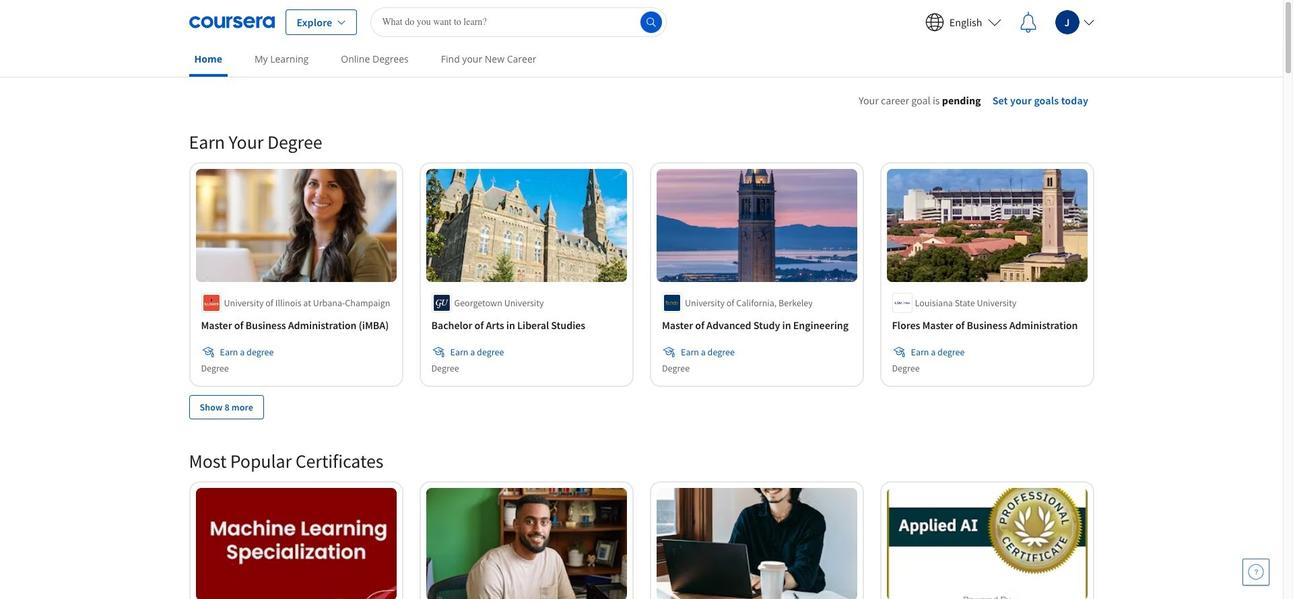 Task type: describe. For each thing, give the bounding box(es) containing it.
help center image
[[1248, 564, 1264, 581]]

coursera image
[[189, 11, 274, 33]]

most popular certificates collection element
[[181, 427, 1102, 599]]



Task type: vqa. For each thing, say whether or not it's contained in the screenshot.
Earn Your Degree Collection element
yes



Task type: locate. For each thing, give the bounding box(es) containing it.
region
[[802, 111, 1240, 244]]

What do you want to learn? text field
[[371, 7, 667, 37]]

earn your degree collection element
[[181, 108, 1102, 441]]

None search field
[[371, 7, 667, 37]]



